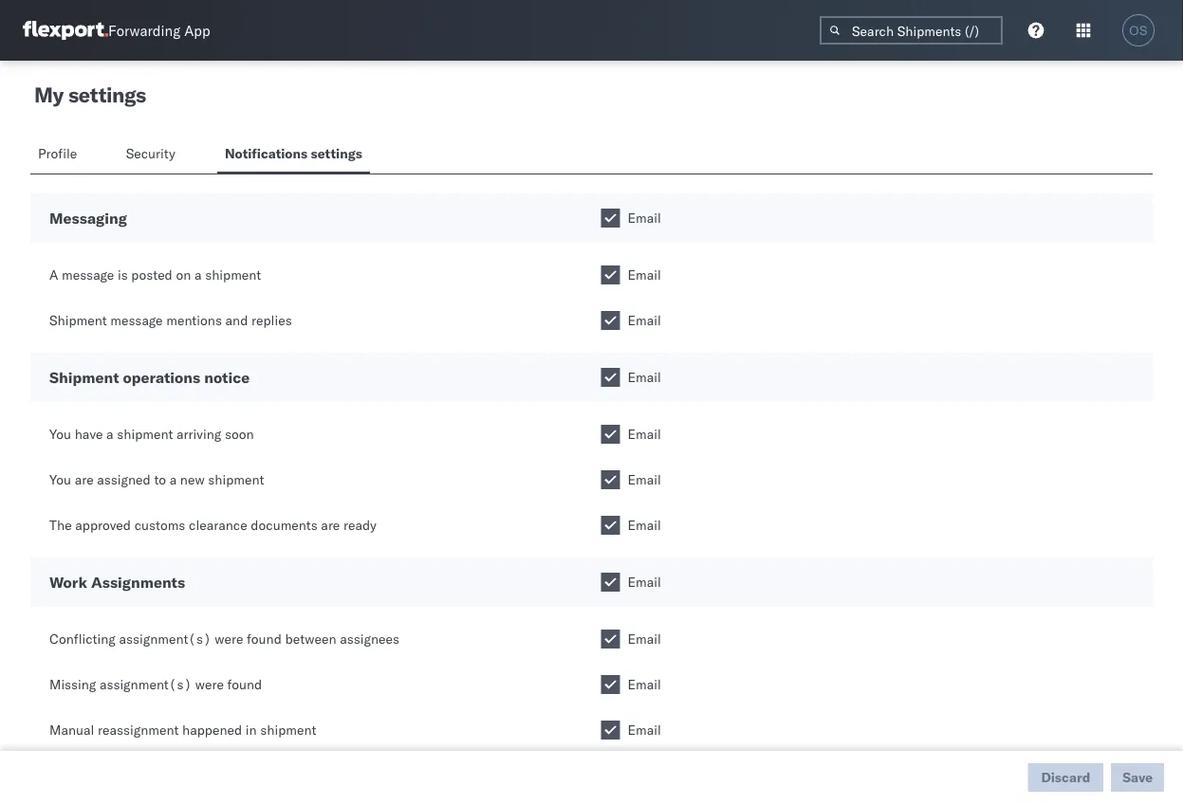 Task type: vqa. For each thing, say whether or not it's contained in the screenshot.
Import Work
no



Task type: describe. For each thing, give the bounding box(es) containing it.
assignments
[[91, 573, 185, 592]]

a message is posted on a shipment
[[49, 267, 261, 283]]

assignees
[[340, 631, 400, 648]]

email for you have a shipment arriving soon
[[628, 426, 661, 443]]

reassignment
[[98, 722, 179, 739]]

were for conflicting
[[215, 631, 243, 648]]

profile button
[[30, 137, 88, 174]]

you for you are assigned to a new shipment
[[49, 472, 71, 488]]

replies
[[251, 312, 292, 329]]

mentions
[[166, 312, 222, 329]]

email for shipment message mentions and replies
[[628, 312, 661, 329]]

2 horizontal spatial a
[[195, 267, 202, 283]]

shipment up you are assigned to a new shipment
[[117, 426, 173, 443]]

shipment right in on the left
[[260, 722, 316, 739]]

Search Shipments (/) text field
[[820, 16, 1003, 45]]

email for a message is posted on a shipment
[[628, 267, 661, 283]]

manual reassignment happened in shipment
[[49, 722, 316, 739]]

you have a shipment arriving soon
[[49, 426, 254, 443]]

work assignments
[[49, 573, 185, 592]]

message for shipment
[[110, 312, 163, 329]]

email for you are assigned to a new shipment
[[628, 472, 661, 488]]

new
[[180, 472, 205, 488]]

email for manual reassignment happened in shipment
[[628, 722, 661, 739]]

documents
[[251, 517, 318, 534]]

shipment for shipment operations notice
[[49, 368, 119, 387]]

happened
[[182, 722, 242, 739]]

flexport. image
[[23, 21, 108, 40]]

os button
[[1117, 9, 1161, 52]]

the
[[49, 517, 72, 534]]

between
[[285, 631, 337, 648]]

customs
[[134, 517, 185, 534]]

assignment(s) for missing
[[100, 677, 192, 693]]

1 vertical spatial a
[[106, 426, 114, 443]]

1 horizontal spatial are
[[321, 517, 340, 534]]

notifications
[[225, 145, 307, 162]]

you for you have a shipment arriving soon
[[49, 426, 71, 443]]

app
[[184, 21, 210, 39]]

manual
[[49, 722, 94, 739]]

arriving
[[177, 426, 221, 443]]

conflicting
[[49, 631, 116, 648]]

were for missing
[[195, 677, 224, 693]]

ready
[[344, 517, 377, 534]]

approved
[[75, 517, 131, 534]]

shipment for shipment message mentions and replies
[[49, 312, 107, 329]]

in
[[246, 722, 257, 739]]

notifications settings
[[225, 145, 362, 162]]

you are assigned to a new shipment
[[49, 472, 264, 488]]

clearance
[[189, 517, 247, 534]]



Task type: locate. For each thing, give the bounding box(es) containing it.
email for conflicting assignment(s) were found between assignees
[[628, 631, 661, 648]]

0 vertical spatial shipment
[[49, 312, 107, 329]]

1 vertical spatial were
[[195, 677, 224, 693]]

email
[[628, 210, 661, 226], [628, 267, 661, 283], [628, 312, 661, 329], [628, 369, 661, 386], [628, 426, 661, 443], [628, 472, 661, 488], [628, 517, 661, 534], [628, 574, 661, 591], [628, 631, 661, 648], [628, 677, 661, 693], [628, 722, 661, 739]]

0 horizontal spatial settings
[[68, 82, 146, 108]]

1 vertical spatial found
[[227, 677, 262, 693]]

7 email from the top
[[628, 517, 661, 534]]

shipment up and at the top left of page
[[205, 267, 261, 283]]

were up happened
[[195, 677, 224, 693]]

settings
[[68, 82, 146, 108], [311, 145, 362, 162]]

email for work assignments
[[628, 574, 661, 591]]

8 email from the top
[[628, 574, 661, 591]]

9 email from the top
[[628, 631, 661, 648]]

message down is
[[110, 312, 163, 329]]

are left assigned
[[75, 472, 94, 488]]

shipment
[[205, 267, 261, 283], [117, 426, 173, 443], [208, 472, 264, 488], [260, 722, 316, 739]]

found up in on the left
[[227, 677, 262, 693]]

found left between on the left
[[247, 631, 282, 648]]

settings inside button
[[311, 145, 362, 162]]

2 you from the top
[[49, 472, 71, 488]]

1 vertical spatial message
[[110, 312, 163, 329]]

forwarding
[[108, 21, 181, 39]]

posted
[[131, 267, 173, 283]]

shipment right new
[[208, 472, 264, 488]]

work
[[49, 573, 87, 592]]

settings for notifications settings
[[311, 145, 362, 162]]

a right to
[[170, 472, 177, 488]]

0 vertical spatial are
[[75, 472, 94, 488]]

a
[[49, 267, 58, 283]]

you left have
[[49, 426, 71, 443]]

found
[[247, 631, 282, 648], [227, 677, 262, 693]]

notifications settings button
[[217, 137, 370, 174]]

on
[[176, 267, 191, 283]]

1 vertical spatial settings
[[311, 145, 362, 162]]

found for missing assignment(s) were found
[[227, 677, 262, 693]]

forwarding app
[[108, 21, 210, 39]]

to
[[154, 472, 166, 488]]

1 vertical spatial you
[[49, 472, 71, 488]]

1 horizontal spatial settings
[[311, 145, 362, 162]]

1 email from the top
[[628, 210, 661, 226]]

shipment operations notice
[[49, 368, 250, 387]]

found for conflicting assignment(s) were found between assignees
[[247, 631, 282, 648]]

shipment message mentions and replies
[[49, 312, 292, 329]]

0 vertical spatial assignment(s)
[[119, 631, 211, 648]]

forwarding app link
[[23, 21, 210, 40]]

are left ready
[[321, 517, 340, 534]]

1 you from the top
[[49, 426, 71, 443]]

os
[[1130, 23, 1148, 37]]

3 email from the top
[[628, 312, 661, 329]]

assignment(s) for conflicting
[[119, 631, 211, 648]]

conflicting assignment(s) were found between assignees
[[49, 631, 400, 648]]

0 vertical spatial were
[[215, 631, 243, 648]]

1 shipment from the top
[[49, 312, 107, 329]]

missing
[[49, 677, 96, 693]]

my
[[34, 82, 64, 108]]

missing assignment(s) were found
[[49, 677, 262, 693]]

security
[[126, 145, 175, 162]]

message for a
[[62, 267, 114, 283]]

5 email from the top
[[628, 426, 661, 443]]

were
[[215, 631, 243, 648], [195, 677, 224, 693]]

email for missing assignment(s) were found
[[628, 677, 661, 693]]

you up the
[[49, 472, 71, 488]]

1 vertical spatial shipment
[[49, 368, 119, 387]]

assignment(s) up missing assignment(s) were found
[[119, 631, 211, 648]]

None checkbox
[[601, 209, 620, 228], [601, 471, 620, 490], [601, 516, 620, 535], [601, 721, 620, 740], [601, 209, 620, 228], [601, 471, 620, 490], [601, 516, 620, 535], [601, 721, 620, 740]]

you
[[49, 426, 71, 443], [49, 472, 71, 488]]

notice
[[204, 368, 250, 387]]

2 shipment from the top
[[49, 368, 119, 387]]

shipment down a
[[49, 312, 107, 329]]

email for messaging
[[628, 210, 661, 226]]

messaging
[[49, 209, 127, 228]]

shipment up have
[[49, 368, 119, 387]]

0 vertical spatial message
[[62, 267, 114, 283]]

my settings
[[34, 82, 146, 108]]

a right on
[[195, 267, 202, 283]]

and
[[225, 312, 248, 329]]

message
[[62, 267, 114, 283], [110, 312, 163, 329]]

are
[[75, 472, 94, 488], [321, 517, 340, 534]]

0 horizontal spatial are
[[75, 472, 94, 488]]

0 vertical spatial found
[[247, 631, 282, 648]]

is
[[118, 267, 128, 283]]

0 vertical spatial you
[[49, 426, 71, 443]]

settings right my
[[68, 82, 146, 108]]

soon
[[225, 426, 254, 443]]

assignment(s) up reassignment
[[100, 677, 192, 693]]

settings right notifications
[[311, 145, 362, 162]]

assignment(s)
[[119, 631, 211, 648], [100, 677, 192, 693]]

0 vertical spatial a
[[195, 267, 202, 283]]

shipment
[[49, 312, 107, 329], [49, 368, 119, 387]]

1 vertical spatial are
[[321, 517, 340, 534]]

settings for my settings
[[68, 82, 146, 108]]

1 horizontal spatial a
[[170, 472, 177, 488]]

0 vertical spatial settings
[[68, 82, 146, 108]]

a
[[195, 267, 202, 283], [106, 426, 114, 443], [170, 472, 177, 488]]

2 email from the top
[[628, 267, 661, 283]]

assigned
[[97, 472, 151, 488]]

have
[[75, 426, 103, 443]]

message right a
[[62, 267, 114, 283]]

a right have
[[106, 426, 114, 443]]

the approved customs clearance documents are ready
[[49, 517, 377, 534]]

email for shipment operations notice
[[628, 369, 661, 386]]

were left between on the left
[[215, 631, 243, 648]]

0 horizontal spatial a
[[106, 426, 114, 443]]

6 email from the top
[[628, 472, 661, 488]]

1 vertical spatial assignment(s)
[[100, 677, 192, 693]]

10 email from the top
[[628, 677, 661, 693]]

4 email from the top
[[628, 369, 661, 386]]

operations
[[123, 368, 200, 387]]

profile
[[38, 145, 77, 162]]

2 vertical spatial a
[[170, 472, 177, 488]]

security button
[[118, 137, 187, 174]]

11 email from the top
[[628, 722, 661, 739]]

None checkbox
[[601, 266, 620, 285], [601, 311, 620, 330], [601, 368, 620, 387], [601, 425, 620, 444], [601, 573, 620, 592], [601, 630, 620, 649], [601, 676, 620, 695], [601, 266, 620, 285], [601, 311, 620, 330], [601, 368, 620, 387], [601, 425, 620, 444], [601, 573, 620, 592], [601, 630, 620, 649], [601, 676, 620, 695]]

email for the approved customs clearance documents are ready
[[628, 517, 661, 534]]



